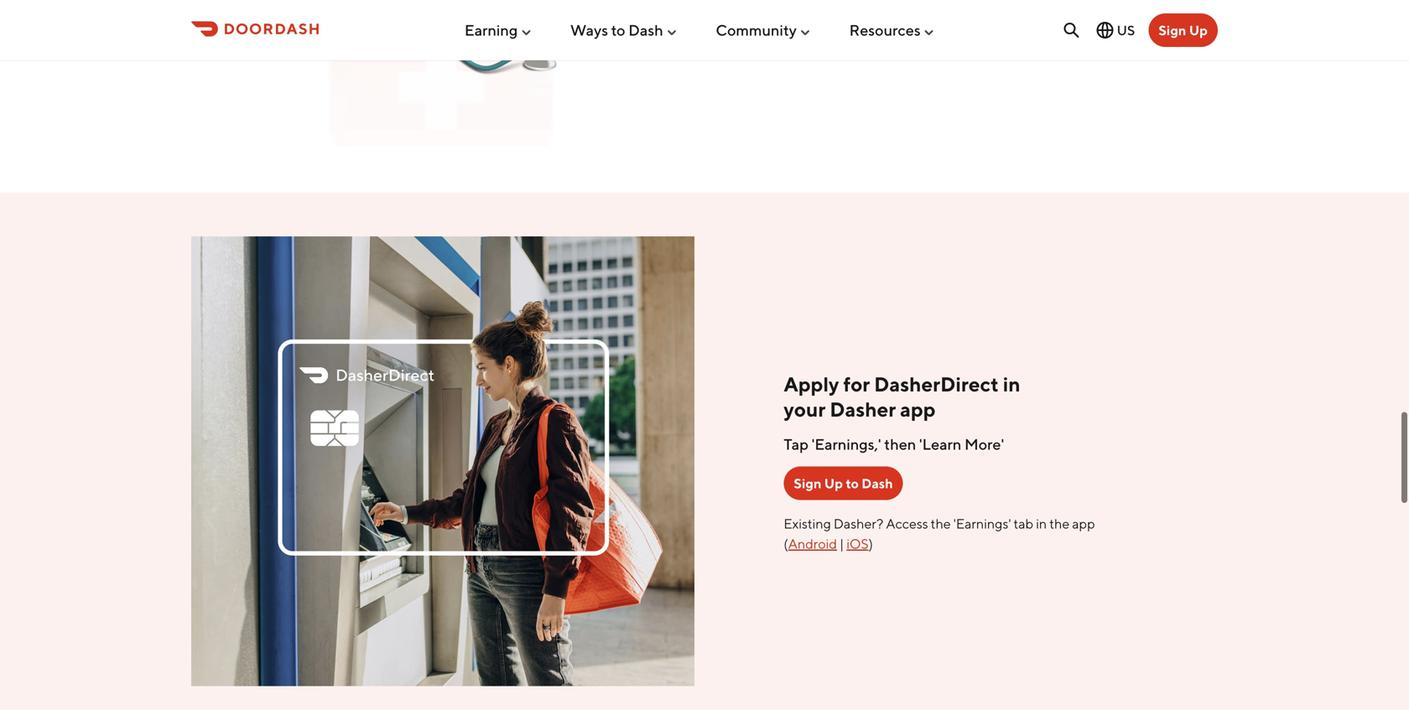 Task type: vqa. For each thing, say whether or not it's contained in the screenshot.
Up to the bottom
yes



Task type: describe. For each thing, give the bounding box(es) containing it.
)
[[869, 536, 873, 552]]

0 horizontal spatial dash
[[628, 21, 663, 39]]

existing
[[784, 516, 831, 532]]

dasher?
[[834, 516, 884, 532]]

sign up to dash
[[794, 475, 893, 491]]

us
[[1117, 22, 1135, 38]]

sign up button
[[1149, 13, 1218, 47]]

your
[[784, 398, 826, 422]]

then
[[884, 435, 916, 454]]

sign up to dash link
[[784, 467, 903, 500]]

'earnings,'
[[812, 435, 881, 454]]

in inside existing dasher? access the 'earnings' tab in the app (
[[1036, 516, 1047, 532]]

dx wellness core - avibra image
[[191, 0, 695, 147]]

earning
[[465, 21, 518, 39]]

android | ios )
[[788, 536, 873, 552]]

sign for sign up
[[1159, 22, 1187, 38]]

android
[[788, 536, 837, 552]]

'learn
[[919, 435, 962, 454]]

dx dasherdirect amber image
[[191, 237, 695, 687]]

access
[[886, 516, 928, 532]]

ways to dash link
[[570, 14, 678, 46]]

android link
[[788, 536, 837, 552]]

community
[[716, 21, 797, 39]]

ways
[[570, 21, 608, 39]]

resources link
[[849, 14, 936, 46]]

apply for dasherdirect in your dasher app
[[784, 373, 1021, 422]]

app inside 'apply for dasherdirect in your dasher app'
[[900, 398, 936, 422]]

earning link
[[465, 14, 533, 46]]

ios link
[[847, 536, 869, 552]]



Task type: locate. For each thing, give the bounding box(es) containing it.
sign right us
[[1159, 22, 1187, 38]]

tap
[[784, 435, 809, 454]]

1 horizontal spatial in
[[1036, 516, 1047, 532]]

to
[[611, 21, 625, 39], [846, 475, 859, 491]]

existing dasher? access the 'earnings' tab in the app (
[[784, 516, 1095, 552]]

in
[[1003, 373, 1021, 396], [1036, 516, 1047, 532]]

2 the from the left
[[1050, 516, 1070, 532]]

1 horizontal spatial to
[[846, 475, 859, 491]]

the right access
[[931, 516, 951, 532]]

sign
[[1159, 22, 1187, 38], [794, 475, 822, 491]]

apply
[[784, 373, 839, 396]]

1 vertical spatial dash
[[862, 475, 893, 491]]

dash right ways
[[628, 21, 663, 39]]

community link
[[716, 14, 812, 46]]

tap 'earnings,' then 'learn more'
[[784, 435, 1004, 454]]

1 vertical spatial in
[[1036, 516, 1047, 532]]

dash down tap 'earnings,' then 'learn more' on the bottom of page
[[862, 475, 893, 491]]

1 horizontal spatial up
[[1189, 22, 1208, 38]]

0 vertical spatial in
[[1003, 373, 1021, 396]]

'earnings'
[[954, 516, 1011, 532]]

0 vertical spatial app
[[900, 398, 936, 422]]

0 horizontal spatial to
[[611, 21, 625, 39]]

to down 'earnings,'
[[846, 475, 859, 491]]

1 horizontal spatial dash
[[862, 475, 893, 491]]

sign up existing
[[794, 475, 822, 491]]

the
[[931, 516, 951, 532], [1050, 516, 1070, 532]]

the right tab on the bottom
[[1050, 516, 1070, 532]]

app inside existing dasher? access the 'earnings' tab in the app (
[[1072, 516, 1095, 532]]

(
[[784, 536, 788, 552]]

0 vertical spatial up
[[1189, 22, 1208, 38]]

dash
[[628, 21, 663, 39], [862, 475, 893, 491]]

more'
[[965, 435, 1004, 454]]

up right us
[[1189, 22, 1208, 38]]

for
[[843, 373, 870, 396]]

|
[[840, 536, 844, 552]]

in up more'
[[1003, 373, 1021, 396]]

1 horizontal spatial app
[[1072, 516, 1095, 532]]

1 horizontal spatial the
[[1050, 516, 1070, 532]]

ways to dash
[[570, 21, 663, 39]]

0 vertical spatial dash
[[628, 21, 663, 39]]

1 the from the left
[[931, 516, 951, 532]]

0 horizontal spatial up
[[824, 475, 843, 491]]

1 horizontal spatial sign
[[1159, 22, 1187, 38]]

globe line image
[[1095, 20, 1115, 40]]

up for sign up to dash
[[824, 475, 843, 491]]

0 vertical spatial to
[[611, 21, 625, 39]]

sign for sign up to dash
[[794, 475, 822, 491]]

sign inside button
[[1159, 22, 1187, 38]]

app
[[900, 398, 936, 422], [1072, 516, 1095, 532]]

up inside 'sign up to dash' link
[[824, 475, 843, 491]]

1 vertical spatial sign
[[794, 475, 822, 491]]

1 vertical spatial app
[[1072, 516, 1095, 532]]

up down 'earnings,'
[[824, 475, 843, 491]]

1 vertical spatial to
[[846, 475, 859, 491]]

in right tab on the bottom
[[1036, 516, 1047, 532]]

sign up
[[1159, 22, 1208, 38]]

dasherdirect
[[874, 373, 999, 396]]

in inside 'apply for dasherdirect in your dasher app'
[[1003, 373, 1021, 396]]

tab
[[1014, 516, 1034, 532]]

0 horizontal spatial sign
[[794, 475, 822, 491]]

up
[[1189, 22, 1208, 38], [824, 475, 843, 491]]

resources
[[849, 21, 921, 39]]

0 horizontal spatial in
[[1003, 373, 1021, 396]]

0 horizontal spatial the
[[931, 516, 951, 532]]

0 horizontal spatial app
[[900, 398, 936, 422]]

ios
[[847, 536, 869, 552]]

to right ways
[[611, 21, 625, 39]]

app right tab on the bottom
[[1072, 516, 1095, 532]]

0 vertical spatial sign
[[1159, 22, 1187, 38]]

up inside sign up button
[[1189, 22, 1208, 38]]

app down dasherdirect
[[900, 398, 936, 422]]

up for sign up
[[1189, 22, 1208, 38]]

dasher
[[830, 398, 896, 422]]

1 vertical spatial up
[[824, 475, 843, 491]]



